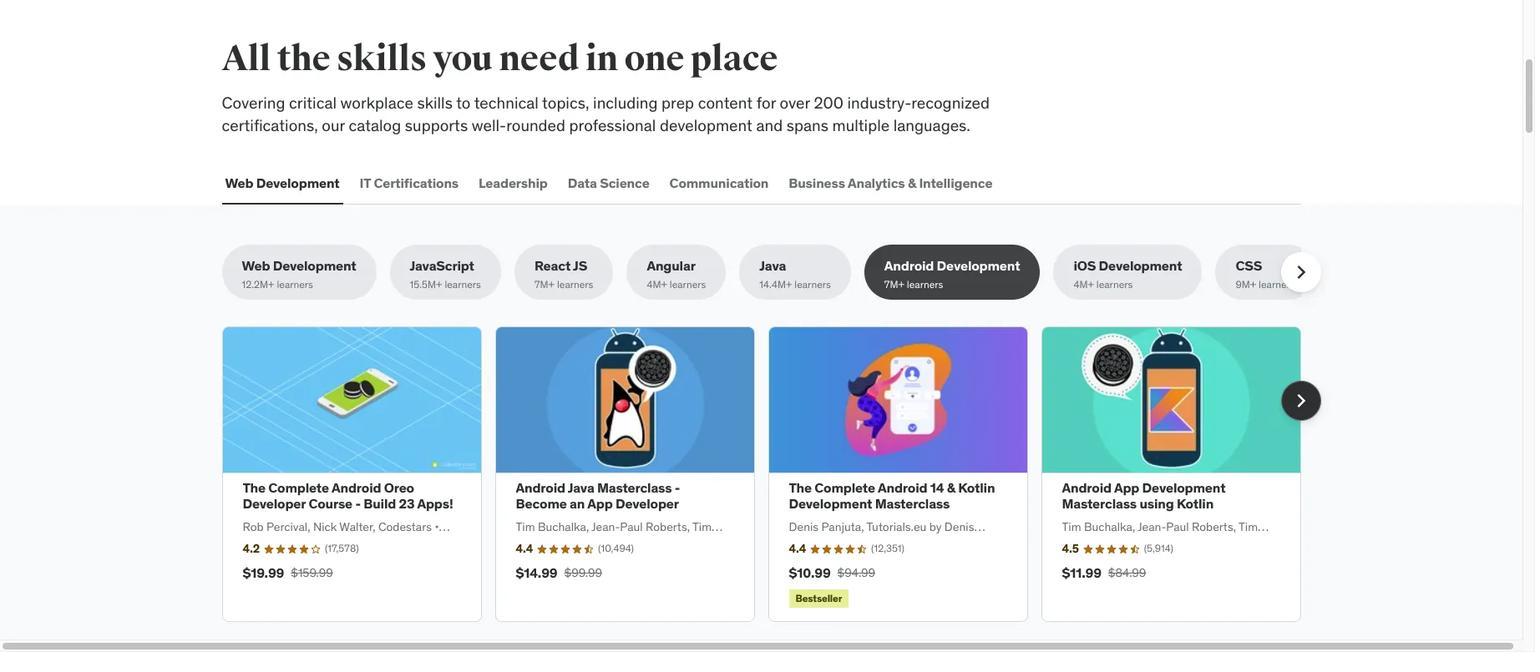 Task type: vqa. For each thing, say whether or not it's contained in the screenshot.
It Certifications
yes



Task type: locate. For each thing, give the bounding box(es) containing it.
1 horizontal spatial complete
[[815, 480, 876, 496]]

css
[[1236, 258, 1263, 274]]

course
[[309, 496, 353, 512]]

2 developer from the left
[[616, 496, 679, 512]]

0 vertical spatial java
[[760, 258, 786, 274]]

development inside button
[[256, 174, 340, 191]]

app left using
[[1114, 480, 1140, 496]]

over
[[780, 93, 810, 113]]

javascript
[[410, 258, 474, 274]]

4 learners from the left
[[670, 278, 706, 290]]

7m+ for android development
[[885, 278, 905, 290]]

7m+ for react js
[[535, 278, 555, 290]]

1 horizontal spatial kotlin
[[1177, 496, 1214, 512]]

0 horizontal spatial masterclass
[[597, 480, 672, 496]]

java 14.4m+ learners
[[760, 258, 831, 290]]

recognized
[[912, 93, 990, 113]]

complete inside the complete android oreo developer course - build 23 apps!
[[268, 480, 329, 496]]

languages.
[[894, 115, 971, 135]]

development inside android development 7m+ learners
[[937, 258, 1020, 274]]

0 horizontal spatial the
[[243, 480, 266, 496]]

the inside the complete android 14 & kotlin development masterclass
[[789, 480, 812, 496]]

android inside android java masterclass - become an app developer
[[516, 480, 566, 496]]

learners inside ios development 4m+ learners
[[1097, 278, 1133, 290]]

covering
[[222, 93, 285, 113]]

the complete android 14 & kotlin development masterclass
[[789, 480, 995, 512]]

1 vertical spatial &
[[947, 480, 956, 496]]

1 horizontal spatial -
[[675, 480, 680, 496]]

well-
[[472, 115, 506, 135]]

6 learners from the left
[[907, 278, 944, 290]]

skills up supports
[[417, 93, 453, 113]]

developer left course
[[243, 496, 306, 512]]

1 learners from the left
[[277, 278, 313, 290]]

1 horizontal spatial &
[[947, 480, 956, 496]]

android inside android development 7m+ learners
[[885, 258, 934, 274]]

react
[[535, 258, 571, 274]]

android inside the complete android 14 & kotlin development masterclass
[[878, 480, 928, 496]]

1 horizontal spatial masterclass
[[875, 496, 950, 512]]

2 7m+ from the left
[[885, 278, 905, 290]]

web for web development 12.2m+ learners
[[242, 258, 270, 274]]

web inside "web development 12.2m+ learners"
[[242, 258, 270, 274]]

android inside android app development masterclass using kotlin
[[1062, 480, 1112, 496]]

&
[[908, 174, 917, 191], [947, 480, 956, 496]]

2 learners from the left
[[445, 278, 481, 290]]

7 learners from the left
[[1097, 278, 1133, 290]]

kotlin right using
[[1177, 496, 1214, 512]]

development inside ios development 4m+ learners
[[1099, 258, 1183, 274]]

prep
[[662, 93, 694, 113]]

next image
[[1288, 388, 1315, 414]]

become
[[516, 496, 567, 512]]

java up 14.4m+
[[760, 258, 786, 274]]

critical
[[289, 93, 337, 113]]

0 horizontal spatial 7m+
[[535, 278, 555, 290]]

2 the from the left
[[789, 480, 812, 496]]

5 learners from the left
[[795, 278, 831, 290]]

analytics
[[848, 174, 905, 191]]

the complete android oreo developer course - build 23 apps!
[[243, 480, 453, 512]]

8 learners from the left
[[1259, 278, 1295, 290]]

js
[[573, 258, 587, 274]]

& right analytics
[[908, 174, 917, 191]]

app right an
[[588, 496, 613, 512]]

certifications,
[[222, 115, 318, 135]]

kotlin inside android app development masterclass using kotlin
[[1177, 496, 1214, 512]]

1 complete from the left
[[268, 480, 329, 496]]

0 horizontal spatial -
[[355, 496, 361, 512]]

one
[[624, 38, 684, 80]]

technical
[[474, 93, 539, 113]]

web up 12.2m+
[[242, 258, 270, 274]]

2 4m+ from the left
[[1074, 278, 1094, 290]]

7m+
[[535, 278, 555, 290], [885, 278, 905, 290]]

ios development 4m+ learners
[[1074, 258, 1183, 290]]

web inside button
[[225, 174, 253, 191]]

development for web development
[[256, 174, 340, 191]]

intelligence
[[919, 174, 993, 191]]

app
[[1114, 480, 1140, 496], [588, 496, 613, 512]]

science
[[600, 174, 650, 191]]

skills up workplace
[[337, 38, 427, 80]]

java inside android java masterclass - become an app developer
[[568, 480, 594, 496]]

0 vertical spatial web
[[225, 174, 253, 191]]

android for android development 7m+ learners
[[885, 258, 934, 274]]

7m+ inside android development 7m+ learners
[[885, 278, 905, 290]]

you
[[433, 38, 493, 80]]

1 developer from the left
[[243, 496, 306, 512]]

-
[[675, 480, 680, 496], [355, 496, 361, 512]]

app inside android app development masterclass using kotlin
[[1114, 480, 1140, 496]]

kotlin right 14
[[958, 480, 995, 496]]

multiple
[[833, 115, 890, 135]]

kotlin for using
[[1177, 496, 1214, 512]]

0 horizontal spatial complete
[[268, 480, 329, 496]]

industry-
[[848, 93, 912, 113]]

developer inside android java masterclass - become an app developer
[[616, 496, 679, 512]]

0 horizontal spatial kotlin
[[958, 480, 995, 496]]

development
[[256, 174, 340, 191], [273, 258, 356, 274], [937, 258, 1020, 274], [1099, 258, 1183, 274], [1143, 480, 1226, 496], [789, 496, 872, 512]]

learners inside react js 7m+ learners
[[557, 278, 594, 290]]

1 horizontal spatial app
[[1114, 480, 1140, 496]]

learners
[[277, 278, 313, 290], [445, 278, 481, 290], [557, 278, 594, 290], [670, 278, 706, 290], [795, 278, 831, 290], [907, 278, 944, 290], [1097, 278, 1133, 290], [1259, 278, 1295, 290]]

the
[[243, 480, 266, 496], [789, 480, 812, 496]]

2 horizontal spatial masterclass
[[1062, 496, 1137, 512]]

leadership button
[[475, 163, 551, 203]]

complete for -
[[268, 480, 329, 496]]

android inside the complete android oreo developer course - build 23 apps!
[[332, 480, 381, 496]]

data science
[[568, 174, 650, 191]]

1 vertical spatial java
[[568, 480, 594, 496]]

0 horizontal spatial developer
[[243, 496, 306, 512]]

java
[[760, 258, 786, 274], [568, 480, 594, 496]]

2 complete from the left
[[815, 480, 876, 496]]

developer
[[243, 496, 306, 512], [616, 496, 679, 512]]

web
[[225, 174, 253, 191], [242, 258, 270, 274]]

developer right an
[[616, 496, 679, 512]]

1 the from the left
[[243, 480, 266, 496]]

topic filters element
[[222, 245, 1321, 300]]

- inside android java masterclass - become an app developer
[[675, 480, 680, 496]]

data
[[568, 174, 597, 191]]

android app development masterclass using kotlin link
[[1062, 480, 1226, 512]]

learners inside angular 4m+ learners
[[670, 278, 706, 290]]

development for web development 12.2m+ learners
[[273, 258, 356, 274]]

masterclass
[[597, 480, 672, 496], [875, 496, 950, 512], [1062, 496, 1137, 512]]

using
[[1140, 496, 1174, 512]]

1 horizontal spatial 4m+
[[1074, 278, 1094, 290]]

java inside java 14.4m+ learners
[[760, 258, 786, 274]]

it certifications
[[360, 174, 459, 191]]

kotlin
[[958, 480, 995, 496], [1177, 496, 1214, 512]]

professional
[[569, 115, 656, 135]]

& right 14
[[947, 480, 956, 496]]

kotlin inside the complete android 14 & kotlin development masterclass
[[958, 480, 995, 496]]

for
[[757, 93, 776, 113]]

the complete android oreo developer course - build 23 apps! link
[[243, 480, 453, 512]]

development for android development 7m+ learners
[[937, 258, 1020, 274]]

android
[[885, 258, 934, 274], [332, 480, 381, 496], [516, 480, 566, 496], [878, 480, 928, 496], [1062, 480, 1112, 496]]

- inside the complete android oreo developer course - build 23 apps!
[[355, 496, 361, 512]]

1 horizontal spatial 7m+
[[885, 278, 905, 290]]

complete inside the complete android 14 & kotlin development masterclass
[[815, 480, 876, 496]]

in
[[586, 38, 618, 80]]

java right become
[[568, 480, 594, 496]]

1 4m+ from the left
[[647, 278, 667, 290]]

masterclass inside android java masterclass - become an app developer
[[597, 480, 672, 496]]

development inside the complete android 14 & kotlin development masterclass
[[789, 496, 872, 512]]

4m+ down angular
[[647, 278, 667, 290]]

place
[[691, 38, 778, 80]]

7m+ inside react js 7m+ learners
[[535, 278, 555, 290]]

1 vertical spatial web
[[242, 258, 270, 274]]

android for android app development masterclass using kotlin
[[1062, 480, 1112, 496]]

& inside the complete android 14 & kotlin development masterclass
[[947, 480, 956, 496]]

0 horizontal spatial &
[[908, 174, 917, 191]]

0 horizontal spatial 4m+
[[647, 278, 667, 290]]

1 vertical spatial skills
[[417, 93, 453, 113]]

3 learners from the left
[[557, 278, 594, 290]]

4m+
[[647, 278, 667, 290], [1074, 278, 1094, 290]]

web down certifications, at left top
[[225, 174, 253, 191]]

complete
[[268, 480, 329, 496], [815, 480, 876, 496]]

android java masterclass - become an app developer link
[[516, 480, 680, 512]]

development inside "web development 12.2m+ learners"
[[273, 258, 356, 274]]

0 horizontal spatial java
[[568, 480, 594, 496]]

1 7m+ from the left
[[535, 278, 555, 290]]

react js 7m+ learners
[[535, 258, 594, 290]]

the inside the complete android oreo developer course - build 23 apps!
[[243, 480, 266, 496]]

15.5m+
[[410, 278, 442, 290]]

0 vertical spatial &
[[908, 174, 917, 191]]

ios
[[1074, 258, 1096, 274]]

carousel element
[[222, 327, 1321, 623]]

4m+ down ios
[[1074, 278, 1094, 290]]

1 horizontal spatial developer
[[616, 496, 679, 512]]

1 horizontal spatial the
[[789, 480, 812, 496]]

web development button
[[222, 163, 343, 203]]

4m+ inside angular 4m+ learners
[[647, 278, 667, 290]]

1 horizontal spatial java
[[760, 258, 786, 274]]

4m+ inside ios development 4m+ learners
[[1074, 278, 1094, 290]]

skills
[[337, 38, 427, 80], [417, 93, 453, 113]]

0 horizontal spatial app
[[588, 496, 613, 512]]



Task type: describe. For each thing, give the bounding box(es) containing it.
it
[[360, 174, 371, 191]]

apps!
[[417, 496, 453, 512]]

web development 12.2m+ learners
[[242, 258, 356, 290]]

masterclass inside android app development masterclass using kotlin
[[1062, 496, 1137, 512]]

& inside button
[[908, 174, 917, 191]]

communication
[[670, 174, 769, 191]]

oreo
[[384, 480, 414, 496]]

an
[[570, 496, 585, 512]]

learners inside "web development 12.2m+ learners"
[[277, 278, 313, 290]]

build
[[364, 496, 396, 512]]

android java masterclass - become an app developer
[[516, 480, 680, 512]]

14
[[930, 480, 944, 496]]

app inside android java masterclass - become an app developer
[[588, 496, 613, 512]]

angular 4m+ learners
[[647, 258, 706, 290]]

catalog
[[349, 115, 401, 135]]

rounded
[[506, 115, 566, 135]]

workplace
[[341, 93, 413, 113]]

learners inside android development 7m+ learners
[[907, 278, 944, 290]]

kotlin for &
[[958, 480, 995, 496]]

topics,
[[542, 93, 589, 113]]

the
[[277, 38, 330, 80]]

need
[[499, 38, 579, 80]]

our
[[322, 115, 345, 135]]

android app development masterclass using kotlin
[[1062, 480, 1226, 512]]

development
[[660, 115, 753, 135]]

0 vertical spatial skills
[[337, 38, 427, 80]]

the complete android 14 & kotlin development masterclass link
[[789, 480, 995, 512]]

23
[[399, 496, 415, 512]]

including
[[593, 93, 658, 113]]

android for android java masterclass - become an app developer
[[516, 480, 566, 496]]

spans
[[787, 115, 829, 135]]

developer inside the complete android oreo developer course - build 23 apps!
[[243, 496, 306, 512]]

communication button
[[666, 163, 772, 203]]

business analytics & intelligence button
[[786, 163, 996, 203]]

12.2m+
[[242, 278, 274, 290]]

learners inside java 14.4m+ learners
[[795, 278, 831, 290]]

content
[[698, 93, 753, 113]]

learners inside css 9m+ learners
[[1259, 278, 1295, 290]]

business
[[789, 174, 845, 191]]

css 9m+ learners
[[1236, 258, 1295, 290]]

it certifications button
[[356, 163, 462, 203]]

learners inside javascript 15.5m+ learners
[[445, 278, 481, 290]]

masterclass inside the complete android 14 & kotlin development masterclass
[[875, 496, 950, 512]]

9m+
[[1236, 278, 1257, 290]]

android development 7m+ learners
[[885, 258, 1020, 290]]

supports
[[405, 115, 468, 135]]

development inside android app development masterclass using kotlin
[[1143, 480, 1226, 496]]

web for web development
[[225, 174, 253, 191]]

angular
[[647, 258, 696, 274]]

web development
[[225, 174, 340, 191]]

the for the complete android 14 & kotlin development masterclass
[[789, 480, 812, 496]]

all
[[222, 38, 271, 80]]

14.4m+
[[760, 278, 792, 290]]

leadership
[[479, 174, 548, 191]]

data science button
[[565, 163, 653, 203]]

covering critical workplace skills to technical topics, including prep content for over 200 industry-recognized certifications, our catalog supports well-rounded professional development and spans multiple languages.
[[222, 93, 990, 135]]

skills inside covering critical workplace skills to technical topics, including prep content for over 200 industry-recognized certifications, our catalog supports well-rounded professional development and spans multiple languages.
[[417, 93, 453, 113]]

business analytics & intelligence
[[789, 174, 993, 191]]

next image
[[1288, 259, 1315, 286]]

certifications
[[374, 174, 459, 191]]

complete for development
[[815, 480, 876, 496]]

the for the complete android oreo developer course - build 23 apps!
[[243, 480, 266, 496]]

and
[[756, 115, 783, 135]]

all the skills you need in one place
[[222, 38, 778, 80]]

to
[[456, 93, 471, 113]]

200
[[814, 93, 844, 113]]

javascript 15.5m+ learners
[[410, 258, 481, 290]]

development for ios development 4m+ learners
[[1099, 258, 1183, 274]]



